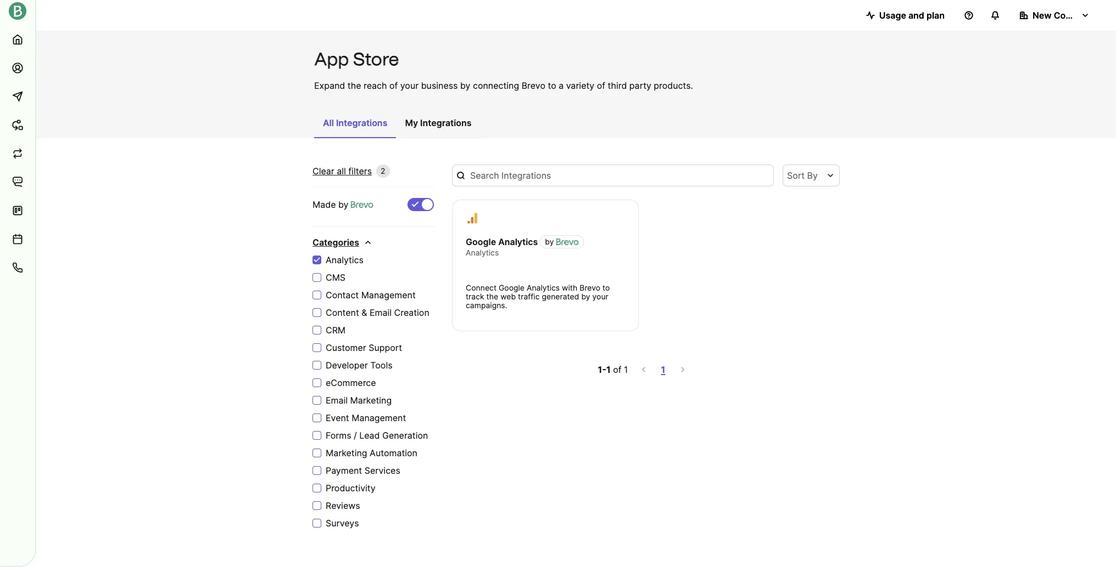 Task type: vqa. For each thing, say whether or not it's contained in the screenshot.
left Brevo
yes



Task type: locate. For each thing, give the bounding box(es) containing it.
of right 1-
[[613, 365, 622, 376]]

sort
[[787, 170, 805, 181]]

1 horizontal spatial integrations
[[420, 118, 472, 129]]

email up event
[[326, 395, 348, 406]]

to left a
[[548, 80, 556, 91]]

1 button
[[659, 362, 668, 378]]

new
[[1033, 10, 1052, 21]]

company
[[1054, 10, 1094, 21]]

0 vertical spatial email
[[370, 308, 392, 319]]

integrations
[[336, 118, 387, 129], [420, 118, 472, 129]]

content
[[326, 308, 359, 319]]

2 horizontal spatial 1
[[661, 365, 665, 376]]

0 vertical spatial the
[[348, 80, 361, 91]]

0 horizontal spatial 1
[[606, 365, 611, 376]]

0 horizontal spatial to
[[548, 80, 556, 91]]

variety
[[566, 80, 594, 91]]

analytics
[[498, 237, 538, 248], [466, 248, 499, 258], [326, 255, 363, 266], [527, 283, 560, 293]]

categories link
[[313, 236, 372, 249]]

3 1 from the left
[[661, 365, 665, 376]]

marketing up the payment
[[326, 448, 367, 459]]

1 right 1-
[[624, 365, 628, 376]]

1 horizontal spatial of
[[597, 80, 605, 91]]

tools
[[370, 360, 392, 371]]

made by
[[313, 199, 351, 210]]

1 horizontal spatial email
[[370, 308, 392, 319]]

1 vertical spatial to
[[603, 283, 610, 293]]

usage and plan button
[[857, 4, 953, 26]]

1 vertical spatial marketing
[[326, 448, 367, 459]]

1 horizontal spatial 1
[[624, 365, 628, 376]]

1 1 from the left
[[606, 365, 611, 376]]

tab list containing all integrations
[[314, 112, 480, 138]]

automation
[[370, 448, 417, 459]]

0 horizontal spatial brevo
[[522, 80, 545, 91]]

email
[[370, 308, 392, 319], [326, 395, 348, 406]]

forms
[[326, 431, 351, 442]]

of left third on the right top
[[597, 80, 605, 91]]

traffic
[[518, 292, 540, 302]]

0 horizontal spatial your
[[400, 80, 419, 91]]

brevo left a
[[522, 80, 545, 91]]

usage and plan
[[879, 10, 945, 21]]

management
[[361, 290, 416, 301], [352, 413, 406, 424]]

your
[[400, 80, 419, 91], [592, 292, 608, 302]]

0 vertical spatial marketing
[[350, 395, 392, 406]]

to
[[548, 80, 556, 91], [603, 283, 610, 293]]

filters
[[348, 166, 372, 177]]

support
[[369, 343, 402, 354]]

&
[[362, 308, 367, 319]]

the left the reach
[[348, 80, 361, 91]]

management up "content & email creation"
[[361, 290, 416, 301]]

connect
[[466, 283, 496, 293]]

event
[[326, 413, 349, 424]]

your right the with
[[592, 292, 608, 302]]

by right the with
[[581, 292, 590, 302]]

generated
[[542, 292, 579, 302]]

products.
[[654, 80, 693, 91]]

of
[[389, 80, 398, 91], [597, 80, 605, 91], [613, 365, 622, 376]]

integrations right all
[[336, 118, 387, 129]]

the
[[348, 80, 361, 91], [486, 292, 498, 302]]

1 vertical spatial email
[[326, 395, 348, 406]]

my integrations link
[[396, 112, 480, 137]]

developer tools
[[326, 360, 392, 371]]

2 1 from the left
[[624, 365, 628, 376]]

all
[[337, 166, 346, 177]]

1
[[606, 365, 611, 376], [624, 365, 628, 376], [661, 365, 665, 376]]

0 vertical spatial management
[[361, 290, 416, 301]]

marketing up event management at the bottom left of page
[[350, 395, 392, 406]]

customer
[[326, 343, 366, 354]]

1 horizontal spatial google
[[499, 283, 525, 293]]

event management
[[326, 413, 406, 424]]

clear all filters link
[[313, 165, 372, 178]]

management for contact management
[[361, 290, 416, 301]]

2 integrations from the left
[[420, 118, 472, 129]]

1 horizontal spatial the
[[486, 292, 498, 302]]

campaigns.
[[466, 301, 507, 310]]

payment
[[326, 466, 362, 477]]

google
[[466, 237, 496, 248], [499, 283, 525, 293]]

brevo inside connect google analytics with brevo to track the web traffic generated by your campaigns.
[[580, 283, 600, 293]]

all integrations link
[[314, 112, 396, 138]]

1 inside 1 button
[[661, 365, 665, 376]]

crm
[[326, 325, 346, 336]]

reach
[[364, 80, 387, 91]]

1 right 1-1 of 1
[[661, 365, 665, 376]]

of right the reach
[[389, 80, 398, 91]]

to right the with
[[603, 283, 610, 293]]

brevo right the with
[[580, 283, 600, 293]]

contact management
[[326, 290, 416, 301]]

by inside connect google analytics with brevo to track the web traffic generated by your campaigns.
[[581, 292, 590, 302]]

integrations right my
[[420, 118, 472, 129]]

by right google analytics
[[545, 237, 554, 247]]

google right "connect"
[[499, 283, 525, 293]]

1 vertical spatial the
[[486, 292, 498, 302]]

1 horizontal spatial to
[[603, 283, 610, 293]]

0 vertical spatial to
[[548, 80, 556, 91]]

management for event management
[[352, 413, 406, 424]]

the inside connect google analytics with brevo to track the web traffic generated by your campaigns.
[[486, 292, 498, 302]]

google analytics
[[466, 237, 538, 248]]

0 horizontal spatial email
[[326, 395, 348, 406]]

email marketing
[[326, 395, 392, 406]]

forms / lead generation
[[326, 431, 428, 442]]

1 vertical spatial brevo
[[580, 283, 600, 293]]

productivity
[[326, 483, 375, 494]]

tab list
[[314, 112, 480, 138]]

1 horizontal spatial brevo
[[580, 283, 600, 293]]

1 left 1 button at the right of the page
[[606, 365, 611, 376]]

clear all filters
[[313, 166, 372, 177]]

0 horizontal spatial google
[[466, 237, 496, 248]]

management up forms / lead generation
[[352, 413, 406, 424]]

usage
[[879, 10, 906, 21]]

with
[[562, 283, 577, 293]]

google down the google analytics logo
[[466, 237, 496, 248]]

cms
[[326, 272, 346, 283]]

all integrations
[[323, 118, 387, 129]]

payment services
[[326, 466, 400, 477]]

email right &
[[370, 308, 392, 319]]

brevo
[[522, 80, 545, 91], [580, 283, 600, 293]]

1 vertical spatial google
[[499, 283, 525, 293]]

None checkbox
[[408, 198, 434, 211]]

1 horizontal spatial your
[[592, 292, 608, 302]]

0 horizontal spatial the
[[348, 80, 361, 91]]

1 integrations from the left
[[336, 118, 387, 129]]

0 vertical spatial brevo
[[522, 80, 545, 91]]

by
[[460, 80, 470, 91], [338, 199, 348, 210], [545, 237, 554, 247], [581, 292, 590, 302]]

1 vertical spatial management
[[352, 413, 406, 424]]

1 vertical spatial your
[[592, 292, 608, 302]]

0 horizontal spatial of
[[389, 80, 398, 91]]

google analytics logo image
[[466, 213, 478, 225]]

0 horizontal spatial integrations
[[336, 118, 387, 129]]

0 vertical spatial google
[[466, 237, 496, 248]]

connect google analytics with brevo to track the web traffic generated by your campaigns.
[[466, 283, 610, 310]]

ecommerce
[[326, 378, 376, 389]]

plan
[[926, 10, 945, 21]]

marketing
[[350, 395, 392, 406], [326, 448, 367, 459]]

the left web
[[486, 292, 498, 302]]

your left the business
[[400, 80, 419, 91]]



Task type: describe. For each thing, give the bounding box(es) containing it.
made
[[313, 199, 336, 210]]

reviews
[[326, 501, 360, 512]]

2 horizontal spatial of
[[613, 365, 622, 376]]

services
[[365, 466, 400, 477]]

sort by
[[787, 170, 818, 181]]

expand the reach of your business by connecting brevo to a variety of third party products.
[[314, 80, 693, 91]]

app store
[[314, 49, 399, 70]]

by
[[807, 170, 818, 181]]

sort by button
[[783, 165, 840, 187]]

generation
[[382, 431, 428, 442]]

new company button
[[1011, 4, 1098, 26]]

1-1 of 1
[[598, 365, 628, 376]]

google inside connect google analytics with brevo to track the web traffic generated by your campaigns.
[[499, 283, 525, 293]]

party
[[629, 80, 651, 91]]

web
[[500, 292, 516, 302]]

store
[[353, 49, 399, 70]]

surveys
[[326, 518, 359, 529]]

/
[[354, 431, 357, 442]]

2
[[381, 166, 385, 176]]

integrations for my integrations
[[420, 118, 472, 129]]

0 vertical spatial your
[[400, 80, 419, 91]]

new company
[[1033, 10, 1094, 21]]

developer
[[326, 360, 368, 371]]

creation
[[394, 308, 429, 319]]

a
[[559, 80, 564, 91]]

customer support
[[326, 343, 402, 354]]

analytics inside connect google analytics with brevo to track the web traffic generated by your campaigns.
[[527, 283, 560, 293]]

marketing automation
[[326, 448, 417, 459]]

content & email creation
[[326, 308, 429, 319]]

clear
[[313, 166, 334, 177]]

integrations for all integrations
[[336, 118, 387, 129]]

lead
[[359, 431, 380, 442]]

your inside connect google analytics with brevo to track the web traffic generated by your campaigns.
[[592, 292, 608, 302]]

app
[[314, 49, 349, 70]]

categories
[[313, 237, 359, 248]]

my integrations
[[405, 118, 472, 129]]

contact
[[326, 290, 359, 301]]

all
[[323, 118, 334, 129]]

connecting
[[473, 80, 519, 91]]

expand
[[314, 80, 345, 91]]

to inside connect google analytics with brevo to track the web traffic generated by your campaigns.
[[603, 283, 610, 293]]

third
[[608, 80, 627, 91]]

by right the business
[[460, 80, 470, 91]]

Search Integrations search field
[[452, 165, 774, 187]]

business
[[421, 80, 458, 91]]

by right 'made' at the top of page
[[338, 199, 348, 210]]

my
[[405, 118, 418, 129]]

and
[[908, 10, 924, 21]]

1-
[[598, 365, 606, 376]]

track
[[466, 292, 484, 302]]



